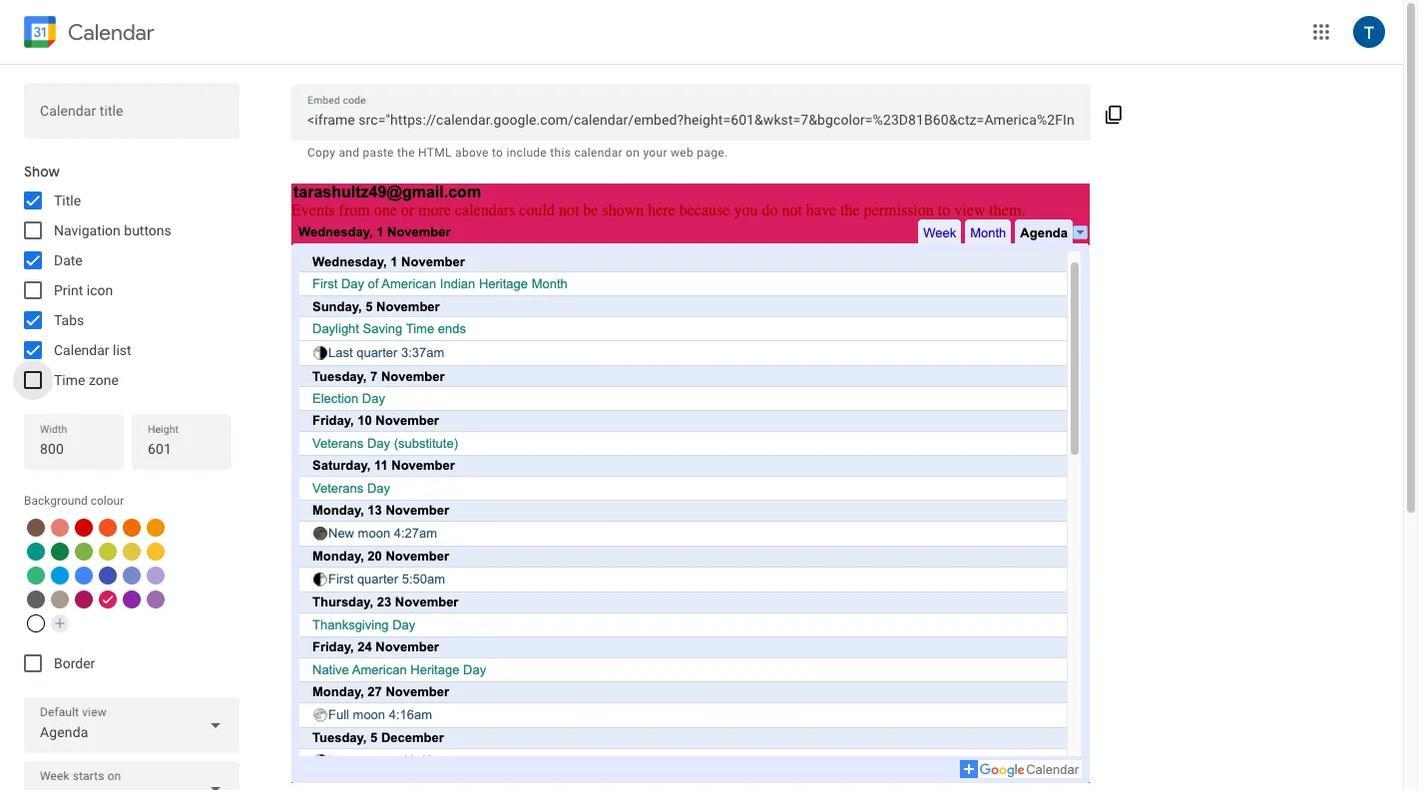 Task type: vqa. For each thing, say whether or not it's contained in the screenshot.
calendars
no



Task type: locate. For each thing, give the bounding box(es) containing it.
birch menu item
[[51, 591, 69, 609]]

None text field
[[40, 104, 224, 132]]

calendar
[[574, 146, 623, 160]]

1 vertical spatial calendar
[[54, 342, 109, 358]]

0 vertical spatial calendar
[[68, 18, 154, 45]]

border
[[54, 656, 95, 672]]

cherry blossom menu item
[[99, 591, 117, 609]]

beetroot menu item
[[75, 591, 93, 609]]

pumpkin menu item
[[123, 519, 141, 537]]

navigation
[[54, 223, 121, 239]]

avocado menu item
[[99, 543, 117, 561]]

cocoa menu item
[[27, 519, 45, 537]]

icon
[[87, 282, 113, 298]]

sage menu item
[[27, 567, 45, 585]]

above
[[455, 146, 489, 160]]

calendar
[[68, 18, 154, 45], [54, 342, 109, 358]]

calendar for calendar
[[68, 18, 154, 45]]

time
[[54, 372, 85, 388]]

zone
[[89, 372, 119, 388]]

grape menu item
[[123, 591, 141, 609]]

colour
[[91, 494, 124, 508]]

print
[[54, 282, 83, 298]]

flamingo menu item
[[51, 519, 69, 537]]

wisteria menu item
[[147, 567, 165, 585]]

None field
[[24, 698, 240, 754], [24, 762, 240, 790], [24, 698, 240, 754], [24, 762, 240, 790]]

calendar inside 'link'
[[68, 18, 154, 45]]

amethyst menu item
[[147, 591, 165, 609]]

background colour
[[24, 494, 124, 508]]

None text field
[[307, 106, 1075, 134]]

page.
[[697, 146, 728, 160]]

citron menu item
[[123, 543, 141, 561]]

html
[[418, 146, 452, 160]]

None number field
[[40, 435, 108, 463], [148, 435, 216, 463], [40, 435, 108, 463], [148, 435, 216, 463]]

web
[[671, 146, 694, 160]]

background
[[24, 494, 88, 508]]

time zone
[[54, 372, 119, 388]]

to
[[492, 146, 503, 160]]

paste
[[363, 146, 394, 160]]

and
[[339, 146, 360, 160]]

basil menu item
[[51, 543, 69, 561]]

calendar colour menu item
[[27, 615, 45, 633]]

include
[[506, 146, 547, 160]]

cobalt menu item
[[75, 567, 93, 585]]

blueberry menu item
[[99, 567, 117, 585]]



Task type: describe. For each thing, give the bounding box(es) containing it.
eucalyptus menu item
[[27, 543, 45, 561]]

title
[[54, 193, 81, 209]]

calendar for calendar list
[[54, 342, 109, 358]]

banana menu item
[[147, 543, 165, 561]]

tangerine menu item
[[99, 519, 117, 537]]

copy
[[307, 146, 336, 160]]

add custom colour menu item
[[51, 615, 69, 633]]

calendar link
[[20, 12, 154, 56]]

pistachio menu item
[[75, 543, 93, 561]]

buttons
[[124, 223, 171, 239]]

peacock menu item
[[51, 567, 69, 585]]

list
[[113, 342, 131, 358]]

your
[[643, 146, 667, 160]]

mango menu item
[[147, 519, 165, 537]]

on
[[626, 146, 640, 160]]

copy and paste the html above to include this calendar on your web page.
[[307, 146, 728, 160]]

this
[[550, 146, 571, 160]]

lavender menu item
[[123, 567, 141, 585]]

print icon
[[54, 282, 113, 298]]

the
[[397, 146, 415, 160]]

graphite menu item
[[27, 591, 45, 609]]

date
[[54, 253, 83, 268]]

navigation buttons
[[54, 223, 171, 239]]

tomato menu item
[[75, 519, 93, 537]]

show
[[24, 163, 60, 181]]

tabs
[[54, 312, 84, 328]]

content_copy
[[1105, 105, 1124, 125]]

content_copy button
[[1091, 89, 1138, 137]]

calendar list
[[54, 342, 131, 358]]



